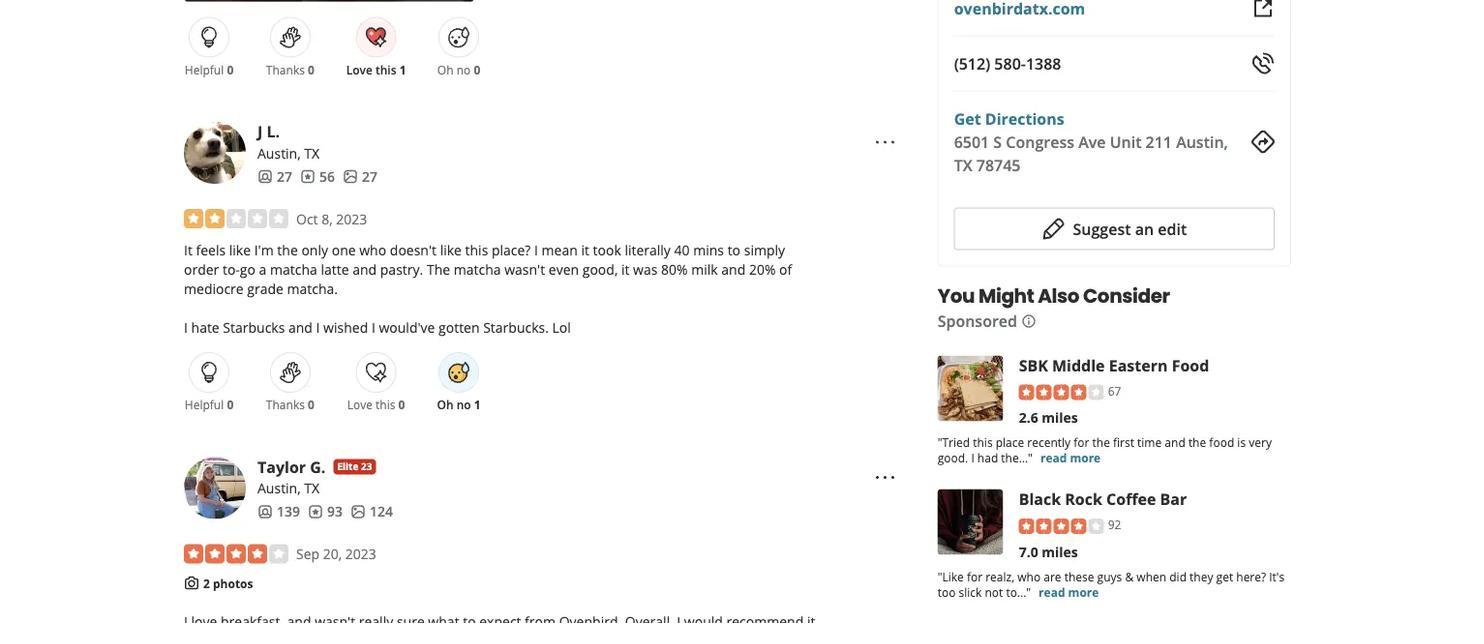 Task type: vqa. For each thing, say whether or not it's contained in the screenshot.
leftmost businesses
no



Task type: locate. For each thing, give the bounding box(es) containing it.
0 vertical spatial oh
[[437, 62, 454, 78]]

6501
[[954, 131, 990, 152]]

go
[[240, 260, 256, 278]]

menu image
[[874, 131, 897, 154], [874, 466, 897, 490]]

1 vertical spatial (1 reaction) element
[[474, 397, 481, 413]]

0 vertical spatial read more link
[[1041, 450, 1101, 466]]

helpful 0
[[185, 62, 234, 78], [185, 397, 234, 413]]

like up the go
[[229, 241, 251, 259]]

(512) 580-1388
[[954, 53, 1062, 74]]

thanks 0 for love this 0
[[266, 397, 315, 413]]

reviews element containing 56
[[300, 167, 335, 186]]

1 vertical spatial miles
[[1042, 543, 1078, 561]]

photos element containing 124
[[350, 502, 393, 521]]

photos element right 56
[[343, 167, 378, 186]]

1 vertical spatial for
[[967, 569, 983, 585]]

and down one
[[353, 260, 377, 278]]

0 horizontal spatial the
[[277, 241, 298, 259]]

thanks 0 for love this 1
[[266, 62, 315, 78]]

more up rock
[[1070, 450, 1101, 466]]

it left took
[[581, 241, 590, 259]]

the right the i'm
[[277, 241, 298, 259]]

no
[[457, 62, 471, 78], [457, 397, 471, 413]]

like
[[229, 241, 251, 259], [440, 241, 462, 259]]

2 friends element from the top
[[258, 502, 300, 521]]

1 vertical spatial thanks
[[266, 397, 305, 413]]

oh right love this 0 at the left bottom
[[437, 397, 454, 413]]

for inside "like for realz, who are these guys & when did they get here? it's too slick not to…"
[[967, 569, 983, 585]]

0 vertical spatial 1
[[400, 62, 406, 78]]

photos element
[[343, 167, 378, 186], [350, 502, 393, 521]]

for
[[1074, 435, 1090, 451], [967, 569, 983, 585]]

and right the time
[[1165, 435, 1186, 451]]

16 review v2 image
[[300, 169, 316, 184]]

helpful 0 for love this 0
[[185, 397, 234, 413]]

0 vertical spatial friends element
[[258, 167, 292, 186]]

2 miles from the top
[[1042, 543, 1078, 561]]

oh right love this 1
[[437, 62, 454, 78]]

thanks up l.
[[266, 62, 305, 78]]

0 vertical spatial 4 star rating image
[[1019, 385, 1104, 401]]

i'm
[[254, 241, 274, 259]]

helpful 0 for love this 1
[[185, 62, 234, 78]]

2023 right "20,"
[[345, 545, 376, 564]]

0 horizontal spatial 1
[[400, 62, 406, 78]]

1 menu image from the top
[[874, 131, 897, 154]]

get
[[954, 108, 981, 129]]

i left had
[[972, 450, 975, 466]]

photos element for j l.
[[343, 167, 378, 186]]

1 horizontal spatial 1
[[474, 397, 481, 413]]

1 friends element from the top
[[258, 167, 292, 186]]

for inside "tried this place recently for the first time and the food is very good. i had the…"
[[1074, 435, 1090, 451]]

good,
[[583, 260, 618, 278]]

16 photos v2 image for taylor g.
[[350, 504, 366, 520]]

pastry.
[[380, 260, 423, 278]]

sep 20, 2023
[[296, 545, 376, 564]]

1 vertical spatial 4 star rating image
[[1019, 519, 1104, 534]]

4 star rating image for middle
[[1019, 385, 1104, 401]]

too
[[938, 584, 956, 600]]

read right the…"
[[1041, 450, 1067, 466]]

matcha.
[[287, 279, 338, 298]]

4 star rating image for rock
[[1019, 519, 1104, 534]]

1 thanks from the top
[[266, 62, 305, 78]]

latte
[[321, 260, 349, 278]]

this left 'oh no 0'
[[376, 62, 397, 78]]

miles
[[1042, 409, 1078, 427], [1042, 543, 1078, 561]]

1 vertical spatial helpful
[[185, 397, 224, 413]]

austin, right 211
[[1177, 131, 1229, 152]]

thanks 0
[[266, 62, 315, 78], [266, 397, 315, 413]]

helpful for love this 1
[[185, 62, 224, 78]]

helpful down hate
[[185, 397, 224, 413]]

this left place on the right
[[973, 435, 993, 451]]

this inside it feels like i'm the only one who doesn't like this place? i mean it took literally 40 mins to simply order to-go a matcha latte and pastry. the matcha wasn't even good, it was 80% milk and 20% of mediocre grade matcha.
[[465, 241, 488, 259]]

0 vertical spatial photos element
[[343, 167, 378, 186]]

0 vertical spatial for
[[1074, 435, 1090, 451]]

matcha up matcha.
[[270, 260, 317, 278]]

thanks 0 up l.
[[266, 62, 315, 78]]

reviews element down elite 23 austin, tx
[[308, 502, 343, 521]]

miles up are
[[1042, 543, 1078, 561]]

2 menu image from the top
[[874, 466, 897, 490]]

0 vertical spatial read more
[[1041, 450, 1101, 466]]

1 vertical spatial thanks 0
[[266, 397, 315, 413]]

16 photos v2 image right 56
[[343, 169, 358, 184]]

this left the place?
[[465, 241, 488, 259]]

tx inside j l. austin, tx
[[304, 144, 320, 162]]

0 vertical spatial reviews element
[[300, 167, 335, 186]]

1 vertical spatial 16 photos v2 image
[[350, 504, 366, 520]]

1 down gotten
[[474, 397, 481, 413]]

tx up 16 review v2 image
[[304, 144, 320, 162]]

1 vertical spatial helpful 0
[[185, 397, 234, 413]]

1 horizontal spatial matcha
[[454, 260, 501, 278]]

taylor g.
[[258, 457, 326, 477]]

1 vertical spatial photos element
[[350, 502, 393, 521]]

reviews element containing 93
[[308, 502, 343, 521]]

friends element
[[258, 167, 292, 186], [258, 502, 300, 521]]

reviews element
[[300, 167, 335, 186], [308, 502, 343, 521]]

thanks for love this 1
[[266, 62, 305, 78]]

and down to
[[722, 260, 746, 278]]

tx down 6501
[[954, 154, 973, 175]]

(1 reaction) element
[[400, 62, 406, 78], [474, 397, 481, 413]]

2023 right 8,
[[336, 210, 367, 228]]

who right one
[[359, 241, 386, 259]]

no down gotten
[[457, 397, 471, 413]]

0 vertical spatial helpful
[[185, 62, 224, 78]]

1 horizontal spatial it
[[622, 260, 630, 278]]

more for rock
[[1069, 584, 1099, 600]]

16 photos v2 image for j l.
[[343, 169, 358, 184]]

0 vertical spatial love
[[346, 62, 373, 78]]

helpful for love this 0
[[185, 397, 224, 413]]

oh no 1
[[437, 397, 481, 413]]

the left food
[[1189, 435, 1207, 451]]

recently
[[1028, 435, 1071, 451]]

(0 reactions) element
[[227, 62, 234, 78], [308, 62, 315, 78], [474, 62, 480, 78], [227, 397, 234, 413], [308, 397, 315, 413], [398, 397, 405, 413]]

friends element left 16 review v2 icon
[[258, 502, 300, 521]]

and down matcha.
[[289, 318, 313, 337]]

1 horizontal spatial who
[[1018, 569, 1041, 585]]

1 helpful from the top
[[185, 62, 224, 78]]

matcha right the at the left
[[454, 260, 501, 278]]

mean
[[542, 241, 578, 259]]

0 vertical spatial 16 photos v2 image
[[343, 169, 358, 184]]

0 vertical spatial it
[[581, 241, 590, 259]]

gotten
[[439, 318, 480, 337]]

0 vertical spatial more
[[1070, 450, 1101, 466]]

to
[[728, 241, 741, 259]]

2 thanks 0 from the top
[[266, 397, 315, 413]]

27 right 16 friends v2 icon
[[277, 167, 292, 185]]

austin, for l.
[[258, 144, 301, 162]]

1 vertical spatial more
[[1069, 584, 1099, 600]]

4 star rating image up 7.0 miles
[[1019, 519, 1104, 534]]

1 vertical spatial it
[[622, 260, 630, 278]]

menu image left 6501
[[874, 131, 897, 154]]

thanks up taylor
[[266, 397, 305, 413]]

this for "tried this place recently for the first time and the food is very good. i had the…"
[[973, 435, 993, 451]]

the left first
[[1093, 435, 1110, 451]]

1 horizontal spatial for
[[1074, 435, 1090, 451]]

1 for oh no 1
[[474, 397, 481, 413]]

austin, inside elite 23 austin, tx
[[258, 479, 301, 498]]

austin, down l.
[[258, 144, 301, 162]]

also
[[1038, 282, 1080, 309]]

1 vertical spatial read more link
[[1039, 584, 1099, 600]]

2 helpful from the top
[[185, 397, 224, 413]]

reviews element for taylor g.
[[308, 502, 343, 521]]

like up the at the left
[[440, 241, 462, 259]]

friends element for taylor g.
[[258, 502, 300, 521]]

2 oh from the top
[[437, 397, 454, 413]]

1 horizontal spatial 27
[[362, 167, 378, 185]]

0 horizontal spatial matcha
[[270, 260, 317, 278]]

1 oh from the top
[[437, 62, 454, 78]]

austin,
[[1177, 131, 1229, 152], [258, 144, 301, 162], [258, 479, 301, 498]]

miles for rock
[[1042, 543, 1078, 561]]

austin, for 23
[[258, 479, 301, 498]]

friends element left 16 review v2 image
[[258, 167, 292, 186]]

tx inside get directions 6501 s congress ave unit 211 austin, tx 78745
[[954, 154, 973, 175]]

oct 8, 2023
[[296, 210, 367, 228]]

tx
[[304, 144, 320, 162], [954, 154, 973, 175], [304, 479, 320, 498]]

read more down 7.0 miles
[[1039, 584, 1099, 600]]

photos element for taylor g.
[[350, 502, 393, 521]]

tx inside elite 23 austin, tx
[[304, 479, 320, 498]]

4 star rating image
[[1019, 385, 1104, 401], [1019, 519, 1104, 534], [184, 545, 289, 564]]

no right love this 1
[[457, 62, 471, 78]]

read
[[1041, 450, 1067, 466], [1039, 584, 1066, 600]]

read right to…"
[[1039, 584, 1066, 600]]

who
[[359, 241, 386, 259], [1018, 569, 1041, 585]]

are
[[1044, 569, 1062, 585]]

4 star rating image up 2.6 miles
[[1019, 385, 1104, 401]]

black rock coffee bar
[[1019, 489, 1187, 510]]

1 vertical spatial who
[[1018, 569, 1041, 585]]

suggest an edit button
[[954, 208, 1275, 250]]

16 photos v2 image
[[343, 169, 358, 184], [350, 504, 366, 520]]

2023
[[336, 210, 367, 228], [345, 545, 376, 564]]

1 horizontal spatial (1 reaction) element
[[474, 397, 481, 413]]

love for love this 1
[[346, 62, 373, 78]]

0 vertical spatial miles
[[1042, 409, 1078, 427]]

16 photos v2 image left 124
[[350, 504, 366, 520]]

this for love this 1
[[376, 62, 397, 78]]

oh for oh no 0
[[437, 62, 454, 78]]

elite
[[337, 460, 359, 474]]

2 no from the top
[[457, 397, 471, 413]]

1 vertical spatial 1
[[474, 397, 481, 413]]

2 helpful 0 from the top
[[185, 397, 234, 413]]

coffee
[[1107, 489, 1156, 510]]

photos element right 93
[[350, 502, 393, 521]]

place
[[996, 435, 1025, 451]]

miles up 'recently'
[[1042, 409, 1078, 427]]

1 helpful 0 from the top
[[185, 62, 234, 78]]

black rock coffee bar image
[[938, 490, 1004, 555]]

tx for 23
[[304, 479, 320, 498]]

did
[[1170, 569, 1187, 585]]

this for love this 0
[[376, 397, 395, 413]]

photos element containing 27
[[343, 167, 378, 186]]

this up elite 23 link
[[376, 397, 395, 413]]

(1 reaction) element for oh no 1
[[474, 397, 481, 413]]

1 vertical spatial 2023
[[345, 545, 376, 564]]

the inside it feels like i'm the only one who doesn't like this place? i mean it took literally 40 mins to simply order to-go a matcha latte and pastry. the matcha wasn't even good, it was 80% milk and 20% of mediocre grade matcha.
[[277, 241, 298, 259]]

i up 'wasn't'
[[534, 241, 538, 259]]

1388
[[1026, 53, 1062, 74]]

78745
[[977, 154, 1021, 175]]

was
[[633, 260, 658, 278]]

"tried this place recently for the first time and the food is very good. i had the…"
[[938, 435, 1272, 466]]

1 27 from the left
[[277, 167, 292, 185]]

i inside "tried this place recently for the first time and the food is very good. i had the…"
[[972, 450, 975, 466]]

2.6
[[1019, 409, 1039, 427]]

0 vertical spatial thanks
[[266, 62, 305, 78]]

0 horizontal spatial like
[[229, 241, 251, 259]]

0 horizontal spatial (1 reaction) element
[[400, 62, 406, 78]]

no for 1
[[457, 397, 471, 413]]

who inside "like for realz, who are these guys & when did they get here? it's too slick not to…"
[[1018, 569, 1041, 585]]

27 right 56
[[362, 167, 378, 185]]

menu image left the good.
[[874, 466, 897, 490]]

1 horizontal spatial like
[[440, 241, 462, 259]]

for right 'recently'
[[1074, 435, 1090, 451]]

more right are
[[1069, 584, 1099, 600]]

read more up rock
[[1041, 450, 1101, 466]]

0 vertical spatial no
[[457, 62, 471, 78]]

thanks 0 up the taylor g. at bottom
[[266, 397, 315, 413]]

0 horizontal spatial who
[[359, 241, 386, 259]]

56
[[319, 167, 335, 185]]

helpful 0 down hate
[[185, 397, 234, 413]]

austin, inside j l. austin, tx
[[258, 144, 301, 162]]

for right "like
[[967, 569, 983, 585]]

(1 reaction) element down gotten
[[474, 397, 481, 413]]

good.
[[938, 450, 968, 466]]

reviews element up 8,
[[300, 167, 335, 186]]

2 star rating image
[[184, 209, 289, 229]]

0 vertical spatial 2023
[[336, 210, 367, 228]]

8,
[[322, 210, 333, 228]]

1 vertical spatial no
[[457, 397, 471, 413]]

1 vertical spatial reviews element
[[308, 502, 343, 521]]

order
[[184, 260, 219, 278]]

1 vertical spatial read
[[1039, 584, 1066, 600]]

to…"
[[1006, 584, 1031, 600]]

took
[[593, 241, 621, 259]]

love
[[346, 62, 373, 78], [347, 397, 373, 413]]

read more link up rock
[[1041, 450, 1101, 466]]

who left are
[[1018, 569, 1041, 585]]

suggest an edit
[[1073, 218, 1187, 239]]

(1 reaction) element left 'oh no 0'
[[400, 62, 406, 78]]

helpful
[[185, 62, 224, 78], [185, 397, 224, 413]]

4 star rating image up the photos
[[184, 545, 289, 564]]

16 review v2 image
[[308, 504, 323, 520]]

a
[[259, 260, 267, 278]]

1 vertical spatial read more
[[1039, 584, 1099, 600]]

austin, down taylor
[[258, 479, 301, 498]]

0 horizontal spatial for
[[967, 569, 983, 585]]

0 vertical spatial thanks 0
[[266, 62, 315, 78]]

2 thanks from the top
[[266, 397, 305, 413]]

sbk
[[1019, 355, 1048, 376]]

1 left 'oh no 0'
[[400, 62, 406, 78]]

read more link for rock
[[1039, 584, 1099, 600]]

friends element containing 27
[[258, 167, 292, 186]]

read more link down 7.0 miles
[[1039, 584, 1099, 600]]

helpful 0 up photo of j l.
[[185, 62, 234, 78]]

of
[[780, 260, 792, 278]]

and
[[353, 260, 377, 278], [722, 260, 746, 278], [289, 318, 313, 337], [1165, 435, 1186, 451]]

wasn't
[[505, 260, 545, 278]]

1 vertical spatial menu image
[[874, 466, 897, 490]]

friends element containing 139
[[258, 502, 300, 521]]

even
[[549, 260, 579, 278]]

this inside "tried this place recently for the first time and the food is very good. i had the…"
[[973, 435, 993, 451]]

read more link
[[1041, 450, 1101, 466], [1039, 584, 1099, 600]]

0 horizontal spatial 27
[[277, 167, 292, 185]]

139
[[277, 503, 300, 521]]

love for love this 0
[[347, 397, 373, 413]]

no for 0
[[457, 62, 471, 78]]

realz,
[[986, 569, 1015, 585]]

0 vertical spatial who
[[359, 241, 386, 259]]

is
[[1238, 435, 1246, 451]]

1 miles from the top
[[1042, 409, 1078, 427]]

1 vertical spatial friends element
[[258, 502, 300, 521]]

1 no from the top
[[457, 62, 471, 78]]

photo of taylor g. image
[[184, 458, 246, 520]]

to-
[[223, 260, 240, 278]]

it left was
[[622, 260, 630, 278]]

0 vertical spatial menu image
[[874, 131, 897, 154]]

would've
[[379, 318, 435, 337]]

2 photos link
[[203, 576, 253, 592]]

helpful up photo of j l.
[[185, 62, 224, 78]]

1 vertical spatial oh
[[437, 397, 454, 413]]

1 vertical spatial love
[[347, 397, 373, 413]]

l.
[[267, 121, 280, 142]]

doesn't
[[390, 241, 437, 259]]

0 vertical spatial helpful 0
[[185, 62, 234, 78]]

tx down the g.
[[304, 479, 320, 498]]

0 vertical spatial read
[[1041, 450, 1067, 466]]

0 vertical spatial (1 reaction) element
[[400, 62, 406, 78]]

1 thanks 0 from the top
[[266, 62, 315, 78]]



Task type: describe. For each thing, give the bounding box(es) containing it.
(512)
[[954, 53, 991, 74]]

reviews element for j l.
[[300, 167, 335, 186]]

more for middle
[[1070, 450, 1101, 466]]

it's
[[1270, 569, 1285, 585]]

wished
[[323, 318, 368, 337]]

place?
[[492, 241, 531, 259]]

ave
[[1079, 131, 1106, 152]]

you might also consider
[[938, 282, 1170, 309]]

starbucks.
[[483, 318, 549, 337]]

lol
[[552, 318, 571, 337]]

photo of j l. image
[[184, 122, 246, 184]]

menu image for taylor g.
[[874, 466, 897, 490]]

bar
[[1160, 489, 1187, 510]]

2023 for taylor g.
[[345, 545, 376, 564]]

40
[[674, 241, 690, 259]]

read more for rock
[[1039, 584, 1099, 600]]

edit
[[1158, 218, 1187, 239]]

you
[[938, 282, 975, 309]]

2 vertical spatial 4 star rating image
[[184, 545, 289, 564]]

&
[[1126, 569, 1134, 585]]

sbk middle eastern food
[[1019, 355, 1210, 376]]

2 27 from the left
[[362, 167, 378, 185]]

20,
[[323, 545, 342, 564]]

j l. austin, tx
[[258, 121, 320, 162]]

literally
[[625, 241, 671, 259]]

who inside it feels like i'm the only one who doesn't like this place? i mean it took literally 40 mins to simply order to-go a matcha latte and pastry. the matcha wasn't even good, it was 80% milk and 20% of mediocre grade matcha.
[[359, 241, 386, 259]]

hate
[[191, 318, 220, 337]]

read more link for middle
[[1041, 450, 1101, 466]]

16 camera v2 image
[[184, 576, 199, 591]]

directions
[[985, 108, 1065, 129]]

they
[[1190, 569, 1214, 585]]

oh for oh no 1
[[437, 397, 454, 413]]

mins
[[693, 241, 724, 259]]

1 like from the left
[[229, 241, 251, 259]]

elite 23 austin, tx
[[258, 460, 372, 498]]

guys
[[1098, 569, 1122, 585]]

taylor
[[258, 457, 306, 477]]

i hate starbucks and i wished i would've gotten starbucks. lol
[[184, 318, 571, 337]]

1 for love this 1
[[400, 62, 406, 78]]

black
[[1019, 489, 1061, 510]]

(1 reaction) element for love this 1
[[400, 62, 406, 78]]

not
[[985, 584, 1003, 600]]

one
[[332, 241, 356, 259]]

rock
[[1065, 489, 1103, 510]]

menu image for j l.
[[874, 131, 897, 154]]

24 pencil v2 image
[[1042, 217, 1065, 241]]

24 external link v2 image
[[1252, 0, 1275, 20]]

sbk middle eastern food link
[[1019, 355, 1210, 376]]

time
[[1138, 435, 1162, 451]]

sbk middle eastern food image
[[938, 356, 1004, 422]]

simply
[[744, 241, 785, 259]]

only
[[302, 241, 328, 259]]

24 phone v2 image
[[1252, 52, 1275, 75]]

first
[[1113, 435, 1135, 451]]

92
[[1108, 517, 1122, 533]]

the
[[427, 260, 450, 278]]

sponsored
[[938, 310, 1018, 331]]

miles for middle
[[1042, 409, 1078, 427]]

2 horizontal spatial the
[[1189, 435, 1207, 451]]

might
[[979, 282, 1034, 309]]

i inside it feels like i'm the only one who doesn't like this place? i mean it took literally 40 mins to simply order to-go a matcha latte and pastry. the matcha wasn't even good, it was 80% milk and 20% of mediocre grade matcha.
[[534, 241, 538, 259]]

1 matcha from the left
[[270, 260, 317, 278]]

23
[[361, 460, 372, 474]]

and inside "tried this place recently for the first time and the food is very good. i had the…"
[[1165, 435, 1186, 451]]

unit
[[1110, 131, 1142, 152]]

thanks for love this 0
[[266, 397, 305, 413]]

love this 0
[[347, 397, 405, 413]]

211
[[1146, 131, 1172, 152]]

20%
[[749, 260, 776, 278]]

2023 for j l.
[[336, 210, 367, 228]]

oct
[[296, 210, 318, 228]]

g.
[[310, 457, 326, 477]]

eastern
[[1109, 355, 1168, 376]]

16 friends v2 image
[[258, 504, 273, 520]]

2
[[203, 576, 210, 592]]

love this 1
[[346, 62, 406, 78]]

"like
[[938, 569, 964, 585]]

austin, inside get directions 6501 s congress ave unit 211 austin, tx 78745
[[1177, 131, 1229, 152]]

7.0 miles
[[1019, 543, 1078, 561]]

i right 'wished'
[[372, 318, 375, 337]]

80%
[[661, 260, 688, 278]]

middle
[[1052, 355, 1105, 376]]

i left 'wished'
[[316, 318, 320, 337]]

when
[[1137, 569, 1167, 585]]

food
[[1172, 355, 1210, 376]]

mediocre
[[184, 279, 244, 298]]

elite 23 link
[[333, 459, 376, 475]]

24 directions v2 image
[[1252, 130, 1275, 153]]

tx for l.
[[304, 144, 320, 162]]

friends element for j l.
[[258, 167, 292, 186]]

food
[[1210, 435, 1235, 451]]

s
[[994, 131, 1002, 152]]

congress
[[1006, 131, 1075, 152]]

0 horizontal spatial it
[[581, 241, 590, 259]]

i left hate
[[184, 318, 188, 337]]

2 matcha from the left
[[454, 260, 501, 278]]

16 friends v2 image
[[258, 169, 273, 184]]

16 info v2 image
[[1021, 314, 1037, 329]]

slick
[[959, 584, 982, 600]]

2 like from the left
[[440, 241, 462, 259]]

it feels like i'm the only one who doesn't like this place? i mean it took literally 40 mins to simply order to-go a matcha latte and pastry. the matcha wasn't even good, it was 80% milk and 20% of mediocre grade matcha.
[[184, 241, 792, 298]]

67
[[1108, 383, 1122, 399]]

read more for middle
[[1041, 450, 1101, 466]]

"tried
[[938, 435, 970, 451]]

these
[[1065, 569, 1095, 585]]

93
[[327, 503, 343, 521]]

2.6 miles
[[1019, 409, 1078, 427]]

get directions 6501 s congress ave unit 211 austin, tx 78745
[[954, 108, 1229, 175]]

1 horizontal spatial the
[[1093, 435, 1110, 451]]

oh no 0
[[437, 62, 480, 78]]

"like for realz, who are these guys & when did they get here? it's too slick not to…"
[[938, 569, 1285, 600]]

read for sbk
[[1041, 450, 1067, 466]]

taylor g. link
[[258, 457, 326, 477]]

it
[[184, 241, 193, 259]]

very
[[1249, 435, 1272, 451]]

feels
[[196, 241, 226, 259]]

photos
[[213, 576, 253, 592]]

suggest
[[1073, 218, 1131, 239]]

read for black
[[1039, 584, 1066, 600]]

get
[[1217, 569, 1234, 585]]

580-
[[995, 53, 1026, 74]]

starbucks
[[223, 318, 285, 337]]



